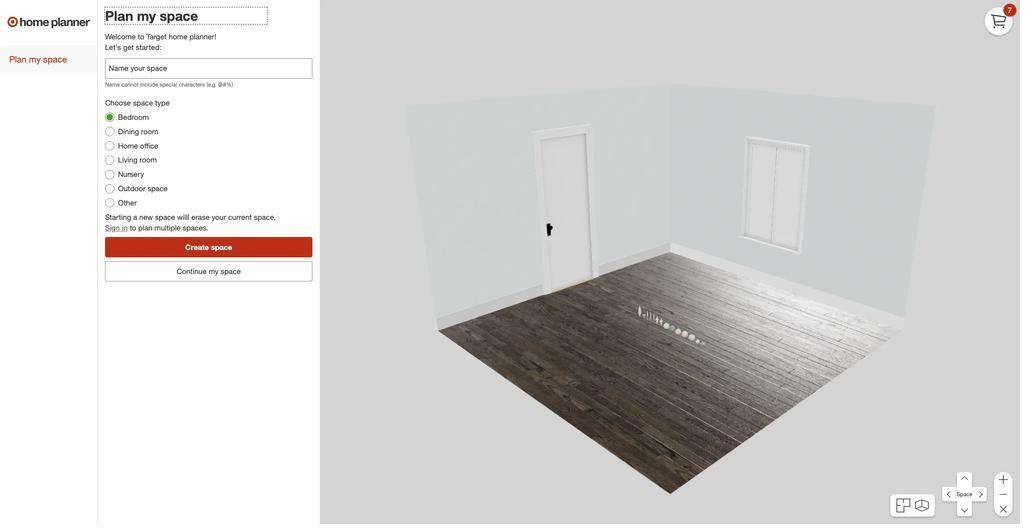 Task type: locate. For each thing, give the bounding box(es) containing it.
0 vertical spatial to
[[138, 32, 144, 41]]

living room
[[118, 155, 157, 165]]

current
[[228, 213, 252, 222]]

1 vertical spatial plan my space
[[9, 54, 67, 64]]

Bedroom radio
[[105, 113, 114, 122]]

7 button
[[986, 4, 1017, 35]]

1 horizontal spatial plan my space
[[105, 7, 198, 24]]

nursery
[[118, 170, 144, 179]]

a
[[133, 213, 137, 222]]

plan
[[105, 7, 133, 24], [9, 54, 27, 64]]

1 vertical spatial my
[[29, 54, 41, 64]]

welcome to target home planner! let's get started:
[[105, 32, 216, 52]]

1 horizontal spatial my
[[137, 7, 156, 24]]

to right in at the left top
[[130, 223, 136, 232]]

let's
[[105, 43, 121, 52]]

space
[[160, 7, 198, 24], [43, 54, 67, 64], [133, 98, 153, 107], [148, 184, 168, 193], [155, 213, 175, 222], [211, 242, 232, 252], [221, 267, 241, 276]]

plan
[[138, 223, 153, 232]]

space right the outdoor
[[148, 184, 168, 193]]

1 horizontal spatial plan
[[105, 7, 133, 24]]

to inside welcome to target home planner! let's get started:
[[138, 32, 144, 41]]

Other radio
[[105, 198, 114, 208]]

space right the create
[[211, 242, 232, 252]]

type
[[155, 98, 170, 107]]

your
[[212, 213, 226, 222]]

room
[[141, 127, 158, 136], [140, 155, 157, 165]]

name
[[105, 81, 120, 88]]

front view button icon image
[[916, 500, 929, 512]]

Outdoor space radio
[[105, 184, 114, 193]]

(e.g.
[[207, 81, 216, 88]]

outdoor
[[118, 184, 146, 193]]

erase
[[192, 213, 210, 222]]

create space button
[[105, 237, 313, 257]]

to
[[138, 32, 144, 41], [130, 223, 136, 232]]

room up office
[[141, 127, 158, 136]]

plan my space up target at left top
[[105, 7, 198, 24]]

pan camera right 30° image
[[973, 487, 987, 502]]

2 vertical spatial my
[[209, 267, 219, 276]]

1 vertical spatial room
[[140, 155, 157, 165]]

willl
[[177, 213, 189, 222]]

room down office
[[140, 155, 157, 165]]

7
[[1009, 5, 1013, 15]]

plan my space down 'home planner landing page' image
[[9, 54, 67, 64]]

to up started:
[[138, 32, 144, 41]]

Nursery radio
[[105, 170, 114, 179]]

0 horizontal spatial my
[[29, 54, 41, 64]]

my
[[137, 7, 156, 24], [29, 54, 41, 64], [209, 267, 219, 276]]

1 vertical spatial plan
[[9, 54, 27, 64]]

0 horizontal spatial plan
[[9, 54, 27, 64]]

planner!
[[190, 32, 216, 41]]

continue
[[177, 267, 207, 276]]

dining
[[118, 127, 139, 136]]

1 vertical spatial to
[[130, 223, 136, 232]]

my right continue
[[209, 267, 219, 276]]

None text field
[[105, 58, 313, 79]]

plan my space
[[105, 7, 198, 24], [9, 54, 67, 64]]

0 vertical spatial room
[[141, 127, 158, 136]]

get
[[123, 43, 134, 52]]

room for dining room
[[141, 127, 158, 136]]

@#%)
[[218, 81, 233, 88]]

my up target at left top
[[137, 7, 156, 24]]

home
[[169, 32, 188, 41]]

plan my space button
[[0, 45, 97, 73]]

pan camera left 30° image
[[943, 487, 958, 502]]

1 horizontal spatial to
[[138, 32, 144, 41]]

sign in button
[[105, 223, 128, 233]]

space inside starting a new space willl erase your current space. sign in to plan multiple spaces.
[[155, 213, 175, 222]]

0 horizontal spatial plan my space
[[9, 54, 67, 64]]

plan inside button
[[9, 54, 27, 64]]

bedroom
[[118, 113, 149, 122]]

0 vertical spatial plan my space
[[105, 7, 198, 24]]

room for living room
[[140, 155, 157, 165]]

my down 'home planner landing page' image
[[29, 54, 41, 64]]

0 vertical spatial plan
[[105, 7, 133, 24]]

spaces.
[[183, 223, 208, 232]]

tilt camera up 30° image
[[958, 472, 973, 487]]

0 horizontal spatial to
[[130, 223, 136, 232]]

space up 'multiple'
[[155, 213, 175, 222]]



Task type: describe. For each thing, give the bounding box(es) containing it.
started:
[[136, 43, 162, 52]]

home office
[[118, 141, 158, 150]]

other
[[118, 198, 137, 207]]

top view button icon image
[[897, 499, 911, 513]]

space down create space button
[[221, 267, 241, 276]]

outdoor space
[[118, 184, 168, 193]]

starting
[[105, 213, 131, 222]]

home planner landing page image
[[7, 7, 90, 37]]

Home office radio
[[105, 141, 114, 151]]

new
[[139, 213, 153, 222]]

characters
[[179, 81, 205, 88]]

multiple
[[155, 223, 181, 232]]

living
[[118, 155, 138, 165]]

create
[[185, 242, 209, 252]]

space up home
[[160, 7, 198, 24]]

Dining room radio
[[105, 127, 114, 136]]

include
[[140, 81, 158, 88]]

space
[[957, 491, 973, 498]]

in
[[122, 223, 128, 232]]

choose space type
[[105, 98, 170, 107]]

target
[[147, 32, 167, 41]]

to inside starting a new space willl erase your current space. sign in to plan multiple spaces.
[[130, 223, 136, 232]]

create space
[[185, 242, 232, 252]]

sign
[[105, 223, 120, 232]]

welcome
[[105, 32, 136, 41]]

starting a new space willl erase your current space. sign in to plan multiple spaces.
[[105, 213, 276, 232]]

space.
[[254, 213, 276, 222]]

office
[[140, 141, 158, 150]]

special
[[160, 81, 177, 88]]

0 vertical spatial my
[[137, 7, 156, 24]]

continue my space
[[177, 267, 241, 276]]

2 horizontal spatial my
[[209, 267, 219, 276]]

tilt camera down 30° image
[[958, 502, 973, 517]]

plan my space inside button
[[9, 54, 67, 64]]

dining room
[[118, 127, 158, 136]]

space down 'home planner landing page' image
[[43, 54, 67, 64]]

Living room radio
[[105, 156, 114, 165]]

home
[[118, 141, 138, 150]]

name cannot include special characters (e.g. @#%)
[[105, 81, 233, 88]]

cannot
[[121, 81, 139, 88]]

choose
[[105, 98, 131, 107]]

space up bedroom
[[133, 98, 153, 107]]

continue my space button
[[105, 261, 313, 281]]



Task type: vqa. For each thing, say whether or not it's contained in the screenshot.
bottom Choice
no



